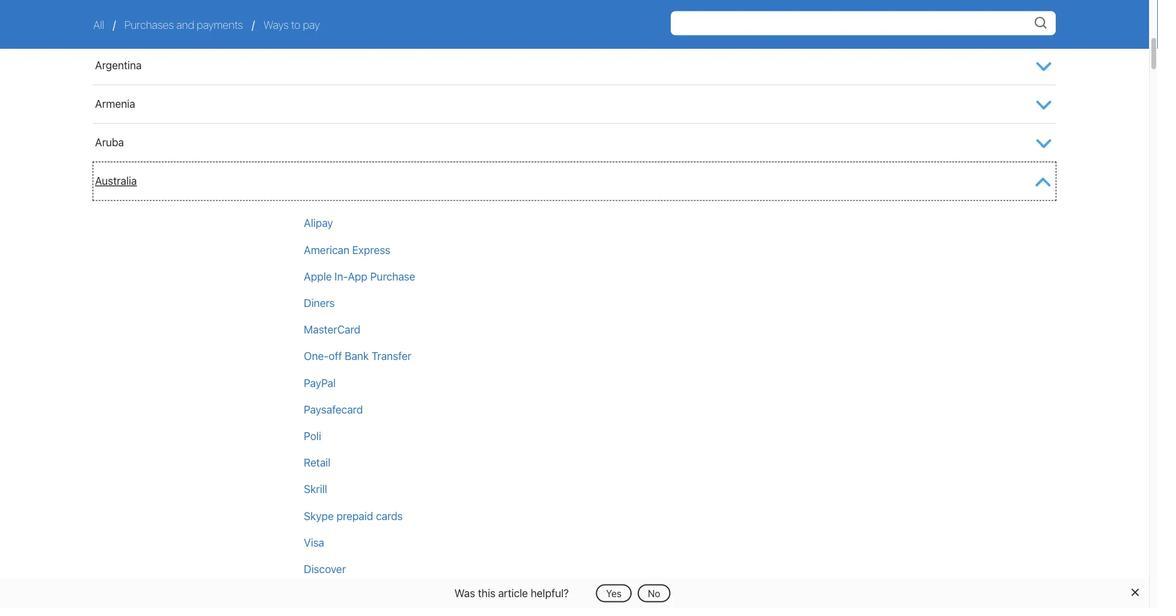 Task type: vqa. For each thing, say whether or not it's contained in the screenshot.
Having issues? Let us know what you think.
no



Task type: locate. For each thing, give the bounding box(es) containing it.
apple in-app purchase
[[304, 270, 416, 283]]

purchases and payments link
[[125, 18, 243, 31]]

diners link
[[304, 296, 335, 309]]

one-
[[304, 350, 329, 363]]

aruba
[[95, 136, 124, 149]]

pay
[[303, 18, 320, 31]]

purchases
[[125, 18, 174, 31]]

helpful?
[[531, 586, 569, 599]]

argentina link
[[95, 54, 1022, 77]]

ways to pay
[[264, 18, 320, 31]]

american
[[304, 243, 350, 256]]

argentina
[[95, 59, 142, 72]]

to
[[291, 18, 301, 31]]

and
[[176, 18, 194, 31]]

one-off bank transfer link
[[304, 350, 412, 363]]

paysafecard
[[304, 403, 363, 416]]

mastercard link
[[304, 323, 361, 336]]

poli link
[[304, 429, 321, 442]]

all
[[93, 18, 107, 31]]

mastercard
[[304, 323, 361, 336]]

yes button
[[596, 584, 632, 602]]

american express
[[304, 243, 391, 256]]

skype prepaid cards
[[304, 509, 403, 522]]

apple
[[304, 270, 332, 283]]

armenia button
[[93, 85, 1057, 123]]

apple in-app purchase link
[[304, 270, 416, 283]]

skrill
[[304, 483, 327, 496]]

skype
[[304, 509, 334, 522]]

None text field
[[671, 11, 1057, 35]]

skype prepaid cards link
[[304, 509, 403, 522]]

this
[[478, 586, 496, 599]]

no
[[648, 588, 661, 599]]

all link
[[93, 18, 107, 31]]

paypal link
[[304, 376, 336, 389]]

article
[[499, 586, 528, 599]]

aruba link
[[95, 131, 1022, 154]]

australia button
[[93, 162, 1057, 200]]

express
[[353, 243, 391, 256]]

was this article helpful?
[[455, 586, 569, 599]]

australia
[[95, 174, 137, 187]]

yes
[[607, 588, 622, 599]]



Task type: describe. For each thing, give the bounding box(es) containing it.
dismiss the survey image
[[1131, 588, 1140, 597]]

visa
[[304, 536, 325, 549]]

diners
[[304, 296, 335, 309]]

ways to pay link
[[264, 18, 320, 31]]

retail
[[304, 456, 331, 469]]

discover link
[[304, 562, 346, 575]]

armenia
[[95, 97, 135, 110]]

skrill link
[[304, 483, 327, 496]]

bank
[[345, 350, 369, 363]]

aruba button
[[93, 124, 1057, 162]]

retail link
[[304, 456, 331, 469]]

armenia link
[[95, 93, 1022, 115]]

in-
[[335, 270, 348, 283]]

ways
[[264, 18, 289, 31]]

purchase
[[370, 270, 416, 283]]

was
[[455, 586, 476, 599]]

cards
[[376, 509, 403, 522]]

poli
[[304, 429, 321, 442]]

american express link
[[304, 243, 391, 256]]

off
[[329, 350, 342, 363]]

paypal
[[304, 376, 336, 389]]

alipay
[[304, 217, 333, 229]]

prepaid
[[337, 509, 373, 522]]

visa link
[[304, 536, 325, 549]]

discover
[[304, 562, 346, 575]]

no button
[[638, 584, 671, 602]]

one-off bank transfer
[[304, 350, 412, 363]]

argentina button
[[93, 47, 1057, 85]]

app
[[348, 270, 368, 283]]

alipay link
[[304, 217, 333, 229]]

purchases and payments
[[125, 18, 243, 31]]

transfer
[[372, 350, 412, 363]]

australia link
[[95, 170, 1022, 192]]

paysafecard link
[[304, 403, 363, 416]]

payments
[[197, 18, 243, 31]]



